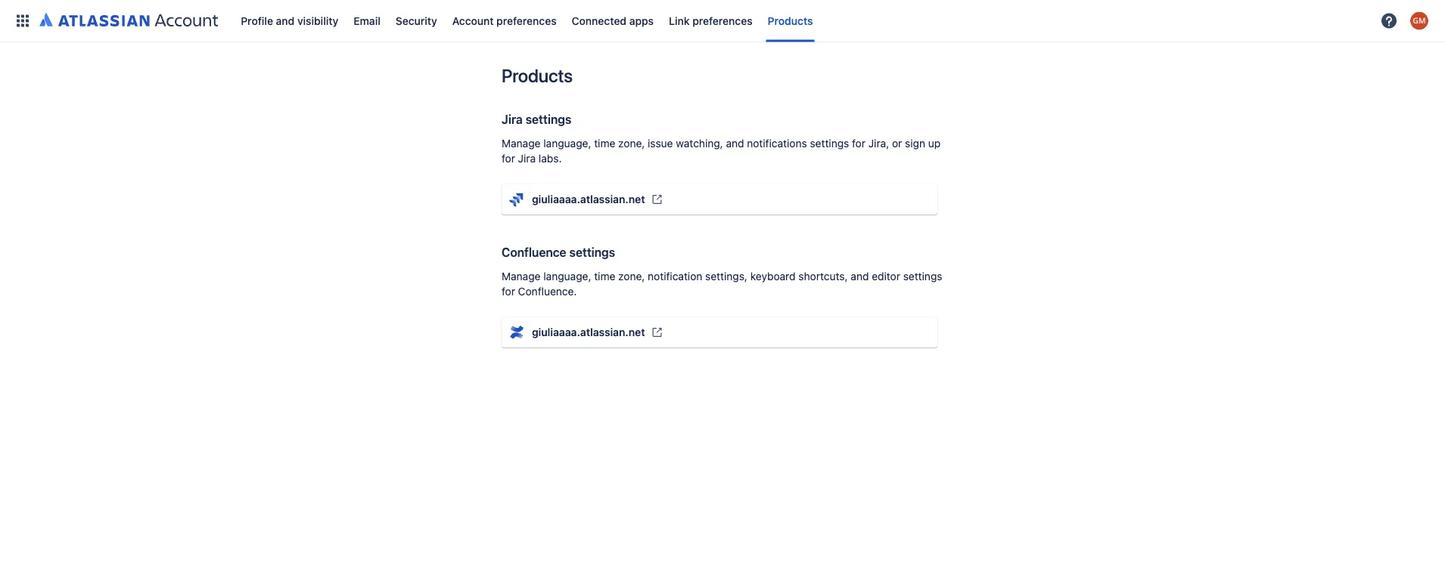 Task type: locate. For each thing, give the bounding box(es) containing it.
email link
[[349, 9, 385, 33]]

for inside the manage language, time zone, notification settings, keyboard shortcuts, and editor settings for confluence.
[[502, 286, 515, 298]]

0 vertical spatial giuliaaaa.atlassian.net
[[532, 193, 645, 206]]

settings up the labs.
[[526, 112, 572, 127]]

1 preferences from the left
[[497, 14, 557, 27]]

1 horizontal spatial products
[[768, 14, 813, 27]]

1 horizontal spatial and
[[726, 137, 744, 150]]

manage for manage language, time zone, notification settings, keyboard shortcuts, and editor settings for confluence.
[[502, 271, 541, 283]]

time down "confluence settings"
[[594, 271, 615, 283]]

2 manage from the top
[[502, 271, 541, 283]]

2 giuliaaaa.atlassian.net from the top
[[532, 327, 645, 339]]

connected apps
[[572, 14, 654, 27]]

profile and visibility
[[241, 14, 338, 27]]

and right watching,
[[726, 137, 744, 150]]

settings,
[[705, 271, 748, 283]]

2 vertical spatial for
[[502, 286, 515, 298]]

0 vertical spatial time
[[594, 137, 615, 150]]

time left issue
[[594, 137, 615, 150]]

manage language, time zone, notification settings, keyboard shortcuts, and editor settings for confluence.
[[502, 271, 942, 298]]

manage down confluence
[[502, 271, 541, 283]]

apps
[[629, 14, 654, 27]]

manage inside manage language, time zone, issue watching, and notifications settings for jira, or sign up for jira labs.
[[502, 137, 541, 150]]

2 horizontal spatial and
[[851, 271, 869, 283]]

settings left jira,
[[810, 137, 849, 150]]

zone,
[[618, 137, 645, 150], [618, 271, 645, 283]]

0 horizontal spatial and
[[276, 14, 295, 27]]

manage down jira settings
[[502, 137, 541, 150]]

manage for manage language, time zone, issue watching, and notifications settings for jira, or sign up for jira labs.
[[502, 137, 541, 150]]

2 preferences from the left
[[693, 14, 753, 27]]

giuliaaaa.atlassian.net down confluence. at the left bottom of the page
[[532, 327, 645, 339]]

notification
[[648, 271, 703, 283]]

preferences right link
[[693, 14, 753, 27]]

1 vertical spatial jira
[[518, 152, 536, 165]]

1 giuliaaaa.atlassian.net from the top
[[532, 193, 645, 206]]

jira
[[502, 112, 523, 127], [518, 152, 536, 165]]

1 zone, from the top
[[618, 137, 645, 150]]

time inside the manage language, time zone, notification settings, keyboard shortcuts, and editor settings for confluence.
[[594, 271, 615, 283]]

2 zone, from the top
[[618, 271, 645, 283]]

preferences inside 'link'
[[693, 14, 753, 27]]

banner
[[0, 0, 1445, 42]]

manage
[[502, 137, 541, 150], [502, 271, 541, 283]]

settings right editor
[[903, 271, 942, 283]]

account preferences link
[[448, 9, 561, 33]]

confluence
[[502, 246, 566, 260]]

link preferences link
[[664, 9, 757, 33]]

zone, left issue
[[618, 137, 645, 150]]

0 vertical spatial giuliaaaa.atlassian.net link
[[508, 191, 931, 209]]

1 time from the top
[[594, 137, 615, 150]]

giuliaaaa.atlassian.net link down manage language, time zone, issue watching, and notifications settings for jira, or sign up for jira labs.
[[508, 191, 931, 209]]

zone, inside the manage language, time zone, notification settings, keyboard shortcuts, and editor settings for confluence.
[[618, 271, 645, 283]]

email
[[354, 14, 380, 27]]

language, up the labs.
[[544, 137, 591, 150]]

shortcuts,
[[799, 271, 848, 283]]

for
[[852, 137, 866, 150], [502, 152, 515, 165], [502, 286, 515, 298]]

products
[[768, 14, 813, 27], [502, 65, 573, 86]]

jira image
[[508, 191, 526, 209], [508, 191, 526, 209]]

https://giuliaaaa.atlassian.net image
[[651, 194, 663, 206]]

for left the labs.
[[502, 152, 515, 165]]

for left jira,
[[852, 137, 866, 150]]

language, up confluence. at the left bottom of the page
[[544, 271, 591, 283]]

and left editor
[[851, 271, 869, 283]]

2 language, from the top
[[544, 271, 591, 283]]

profile and visibility link
[[236, 9, 343, 33]]

0 vertical spatial jira
[[502, 112, 523, 127]]

keyboard
[[750, 271, 796, 283]]

and inside manage language, time zone, issue watching, and notifications settings for jira, or sign up for jira labs.
[[726, 137, 744, 150]]

zone, inside manage language, time zone, issue watching, and notifications settings for jira, or sign up for jira labs.
[[618, 137, 645, 150]]

manage inside the manage language, time zone, notification settings, keyboard shortcuts, and editor settings for confluence.
[[502, 271, 541, 283]]

zone, left 'notification'
[[618, 271, 645, 283]]

giuliaaaa.atlassian.net down the labs.
[[532, 193, 645, 206]]

security link
[[391, 9, 442, 33]]

1 vertical spatial giuliaaaa.atlassian.net link
[[508, 324, 931, 342]]

settings inside manage language, time zone, issue watching, and notifications settings for jira, or sign up for jira labs.
[[810, 137, 849, 150]]

0 vertical spatial and
[[276, 14, 295, 27]]

settings
[[526, 112, 572, 127], [810, 137, 849, 150], [569, 246, 615, 260], [903, 271, 942, 283]]

sign
[[905, 137, 925, 150]]

and
[[276, 14, 295, 27], [726, 137, 744, 150], [851, 271, 869, 283]]

0 vertical spatial manage
[[502, 137, 541, 150]]

giuliaaaa.atlassian.net
[[532, 193, 645, 206], [532, 327, 645, 339]]

1 manage from the top
[[502, 137, 541, 150]]

language, inside manage language, time zone, issue watching, and notifications settings for jira, or sign up for jira labs.
[[544, 137, 591, 150]]

watching,
[[676, 137, 723, 150]]

2 vertical spatial and
[[851, 271, 869, 283]]

1 vertical spatial manage
[[502, 271, 541, 283]]

0 vertical spatial zone,
[[618, 137, 645, 150]]

1 language, from the top
[[544, 137, 591, 150]]

time for issue
[[594, 137, 615, 150]]

0 vertical spatial products
[[768, 14, 813, 27]]

https://giuliaaaa.atlassian.net image
[[651, 327, 663, 339]]

language,
[[544, 137, 591, 150], [544, 271, 591, 283]]

giuliaaaa.atlassian.net for https://giuliaaaa.atlassian.net icon
[[532, 193, 645, 206]]

banner containing profile and visibility
[[0, 0, 1445, 42]]

2 time from the top
[[594, 271, 615, 283]]

help image
[[1380, 12, 1398, 30]]

0 horizontal spatial products
[[502, 65, 573, 86]]

1 vertical spatial and
[[726, 137, 744, 150]]

giuliaaaa.atlassian.net link down the manage language, time zone, notification settings, keyboard shortcuts, and editor settings for confluence.
[[508, 324, 931, 342]]

1 vertical spatial products
[[502, 65, 573, 86]]

language, for manage language, time zone, notification settings, keyboard shortcuts, and editor settings for confluence.
[[544, 271, 591, 283]]

and right 'profile' in the left of the page
[[276, 14, 295, 27]]

1 vertical spatial time
[[594, 271, 615, 283]]

1 vertical spatial zone,
[[618, 271, 645, 283]]

1 vertical spatial language,
[[544, 271, 591, 283]]

0 vertical spatial language,
[[544, 137, 591, 150]]

giuliaaaa.atlassian.net link
[[508, 191, 931, 209], [508, 324, 931, 342]]

preferences right account at the left top
[[497, 14, 557, 27]]

link
[[669, 14, 690, 27]]

1 horizontal spatial preferences
[[693, 14, 753, 27]]

manage profile menu element
[[9, 0, 1376, 42]]

for left confluence. at the left bottom of the page
[[502, 286, 515, 298]]

preferences
[[497, 14, 557, 27], [693, 14, 753, 27]]

language, inside the manage language, time zone, notification settings, keyboard shortcuts, and editor settings for confluence.
[[544, 271, 591, 283]]

0 horizontal spatial preferences
[[497, 14, 557, 27]]

giuliaaaa.atlassian.net for https://giuliaaaa.atlassian.net image in the bottom left of the page
[[532, 327, 645, 339]]

time
[[594, 137, 615, 150], [594, 271, 615, 283]]

1 vertical spatial giuliaaaa.atlassian.net
[[532, 327, 645, 339]]

confluence image
[[508, 324, 526, 342]]

up
[[928, 137, 941, 150]]

confluence image
[[508, 324, 526, 342]]

confluence settings
[[502, 246, 615, 260]]

time inside manage language, time zone, issue watching, and notifications settings for jira, or sign up for jira labs.
[[594, 137, 615, 150]]

0 vertical spatial for
[[852, 137, 866, 150]]



Task type: vqa. For each thing, say whether or not it's contained in the screenshot.
topmost can
no



Task type: describe. For each thing, give the bounding box(es) containing it.
connected apps link
[[567, 9, 658, 33]]

or
[[892, 137, 902, 150]]

manage language, time zone, issue watching, and notifications settings for jira, or sign up for jira labs.
[[502, 137, 941, 165]]

settings inside the manage language, time zone, notification settings, keyboard shortcuts, and editor settings for confluence.
[[903, 271, 942, 283]]

jira,
[[869, 137, 889, 150]]

1 vertical spatial for
[[502, 152, 515, 165]]

labs.
[[539, 152, 562, 165]]

account
[[452, 14, 494, 27]]

editor
[[872, 271, 900, 283]]

zone, for issue
[[618, 137, 645, 150]]

zone, for notification
[[618, 271, 645, 283]]

issue
[[648, 137, 673, 150]]

jira inside manage language, time zone, issue watching, and notifications settings for jira, or sign up for jira labs.
[[518, 152, 536, 165]]

security
[[396, 14, 437, 27]]

preferences for link preferences
[[693, 14, 753, 27]]

products inside products link
[[768, 14, 813, 27]]

jira settings
[[502, 112, 572, 127]]

1 giuliaaaa.atlassian.net link from the top
[[508, 191, 931, 209]]

connected
[[572, 14, 627, 27]]

visibility
[[297, 14, 338, 27]]

time for notification
[[594, 271, 615, 283]]

profile
[[241, 14, 273, 27]]

and inside the manage language, time zone, notification settings, keyboard shortcuts, and editor settings for confluence.
[[851, 271, 869, 283]]

notifications
[[747, 137, 807, 150]]

confluence.
[[518, 286, 577, 298]]

language, for manage language, time zone, issue watching, and notifications settings for jira, or sign up for jira labs.
[[544, 137, 591, 150]]

products link
[[763, 9, 818, 33]]

preferences for account preferences
[[497, 14, 557, 27]]

and inside 'manage profile menu' element
[[276, 14, 295, 27]]

2 giuliaaaa.atlassian.net link from the top
[[508, 324, 931, 342]]

account preferences
[[452, 14, 557, 27]]

account image
[[1410, 12, 1429, 30]]

settings right confluence
[[569, 246, 615, 260]]

switch to... image
[[14, 12, 32, 30]]

link preferences
[[669, 14, 753, 27]]



